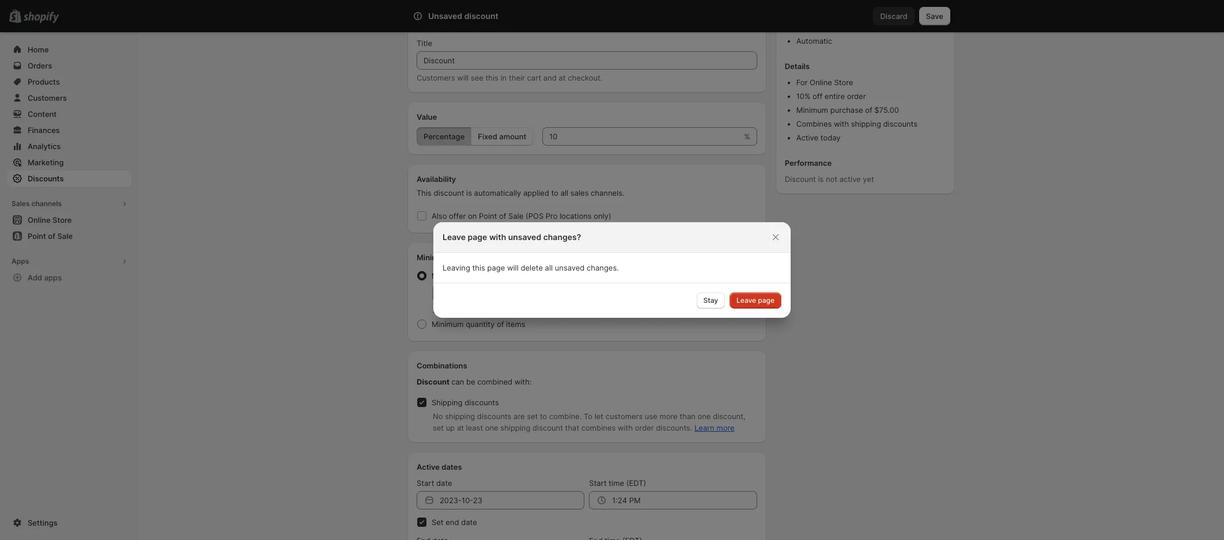 Task type: vqa. For each thing, say whether or not it's contained in the screenshot.
text box
no



Task type: describe. For each thing, give the bounding box(es) containing it.
that
[[565, 424, 580, 433]]

discounts.
[[656, 424, 693, 433]]

add
[[28, 273, 42, 283]]

channels
[[31, 200, 62, 208]]

products.
[[480, 306, 514, 315]]

delete
[[521, 264, 543, 273]]

will inside leave page with unsaved changes? dialog
[[507, 264, 519, 273]]

for online store 10% off entire order minimum purchase of $75.00 combines with shipping discounts active today
[[797, 78, 918, 142]]

use
[[645, 412, 658, 421]]

1 vertical spatial discounts
[[465, 398, 499, 408]]

1 horizontal spatial to
[[540, 412, 547, 421]]

0 horizontal spatial one
[[485, 424, 499, 433]]

changes.
[[587, 264, 619, 273]]

automatic for automatic
[[797, 36, 833, 46]]

their
[[509, 73, 525, 82]]

value
[[417, 112, 437, 122]]

start for start time (edt)
[[589, 479, 607, 488]]

more inside the to let customers use more than one discount, set up at least one shipping discount that combines with order discounts.
[[660, 412, 678, 421]]

leave for leave page
[[737, 296, 757, 305]]

set inside the to let customers use more than one discount, set up at least one shipping discount that combines with order discounts.
[[433, 424, 444, 433]]

is inside "availability this discount is automatically applied to all sales channels."
[[466, 189, 472, 198]]

leaving
[[443, 264, 470, 273]]

shopify image
[[23, 12, 59, 23]]

apps
[[12, 257, 29, 266]]

not
[[826, 175, 838, 184]]

requirements
[[488, 253, 536, 262]]

off
[[813, 92, 823, 101]]

sale
[[509, 212, 524, 221]]

sales
[[571, 189, 589, 198]]

settings link
[[7, 515, 131, 532]]

$75.00
[[875, 106, 899, 115]]

fixed amount
[[478, 132, 527, 141]]

2 vertical spatial discounts
[[477, 412, 512, 421]]

1 vertical spatial amount
[[501, 272, 527, 281]]

at inside the to let customers use more than one discount, set up at least one shipping discount that combines with order discounts.
[[457, 424, 464, 433]]

start date
[[417, 479, 452, 488]]

changes?
[[544, 232, 581, 242]]

1 vertical spatial of
[[499, 212, 507, 221]]

0 vertical spatial date
[[436, 479, 452, 488]]

today
[[821, 133, 841, 142]]

also offer on point of sale (pos pro locations only)
[[432, 212, 612, 221]]

active
[[840, 175, 861, 184]]

time
[[609, 479, 624, 488]]

locations
[[560, 212, 592, 221]]

title
[[417, 39, 432, 48]]

start for start date
[[417, 479, 434, 488]]

combines
[[582, 424, 616, 433]]

1 horizontal spatial is
[[818, 175, 824, 184]]

percentage
[[424, 132, 465, 141]]

details
[[785, 62, 810, 71]]

all inside "availability this discount is automatically applied to all sales channels."
[[561, 189, 569, 198]]

least
[[466, 424, 483, 433]]

leaving this page will delete all unsaved changes.
[[443, 264, 619, 273]]

sales channels button
[[7, 196, 131, 212]]

0 horizontal spatial shipping
[[445, 412, 475, 421]]

fixed amount button
[[471, 127, 534, 146]]

apps
[[44, 273, 62, 283]]

this inside leave page with unsaved changes? dialog
[[472, 264, 485, 273]]

apps button
[[7, 254, 131, 270]]

online
[[810, 78, 833, 87]]

discount for discount is not active yet
[[785, 175, 816, 184]]

discard
[[881, 12, 908, 21]]

percentage button
[[417, 127, 472, 146]]

discard button
[[874, 7, 915, 25]]

amount inside button
[[499, 132, 527, 141]]

combinations
[[417, 362, 467, 371]]

leave page
[[737, 296, 775, 305]]

can
[[452, 378, 464, 387]]

add apps
[[28, 273, 62, 283]]

shipping
[[432, 398, 463, 408]]

to
[[584, 412, 593, 421]]

10%
[[797, 92, 811, 101]]

0 horizontal spatial to
[[461, 306, 468, 315]]

leave page with unsaved changes?
[[443, 232, 581, 242]]

store
[[835, 78, 854, 87]]

yet
[[863, 175, 874, 184]]

page for leave page
[[758, 296, 775, 305]]

than
[[680, 412, 696, 421]]

let
[[595, 412, 604, 421]]

($)
[[530, 272, 540, 281]]

items
[[506, 320, 526, 329]]

discount inside the to let customers use more than one discount, set up at least one shipping discount that combines with order discounts.
[[533, 424, 563, 433]]

learn more link
[[695, 424, 735, 433]]

fixed
[[478, 132, 497, 141]]

unsaved discount
[[428, 11, 499, 21]]

learn
[[695, 424, 715, 433]]

discount can be combined with:
[[417, 378, 532, 387]]

with inside the to let customers use more than one discount, set up at least one shipping discount that combines with order discounts.
[[618, 424, 633, 433]]

minimum for minimum purchase requirements
[[417, 253, 450, 262]]

settings
[[28, 519, 57, 528]]

stay button
[[697, 293, 725, 309]]

0 horizontal spatial active
[[417, 463, 440, 472]]

channels.
[[591, 189, 625, 198]]

active inside for online store 10% off entire order minimum purchase of $75.00 combines with shipping discounts active today
[[797, 133, 819, 142]]

save
[[926, 12, 944, 21]]



Task type: locate. For each thing, give the bounding box(es) containing it.
one up 'learn'
[[698, 412, 711, 421]]

with inside dialog
[[489, 232, 506, 242]]

to left the combine.
[[540, 412, 547, 421]]

is
[[818, 175, 824, 184], [466, 189, 472, 198]]

discount
[[465, 11, 499, 21], [470, 16, 500, 25], [434, 189, 464, 198], [533, 424, 563, 433]]

will down requirements
[[507, 264, 519, 273]]

automatic for automatic discount
[[432, 16, 468, 25]]

to let customers use more than one discount, set up at least one shipping discount that combines with order discounts.
[[433, 412, 746, 433]]

learn more
[[695, 424, 735, 433]]

leave for leave page with unsaved changes?
[[443, 232, 466, 242]]

0 horizontal spatial with
[[489, 232, 506, 242]]

(edt)
[[627, 479, 646, 488]]

purchase inside for online store 10% off entire order minimum purchase of $75.00 combines with shipping discounts active today
[[831, 106, 863, 115]]

set end date
[[432, 518, 477, 528]]

0 vertical spatial purchase
[[831, 106, 863, 115]]

unsaved
[[428, 11, 463, 21]]

purchase down entire
[[831, 106, 863, 115]]

1 horizontal spatial discount
[[785, 175, 816, 184]]

0 vertical spatial unsaved
[[508, 232, 542, 242]]

unsaved down changes?
[[555, 264, 585, 273]]

is up on
[[466, 189, 472, 198]]

and
[[544, 73, 557, 82]]

automatic up "details"
[[797, 36, 833, 46]]

order
[[847, 92, 866, 101], [635, 424, 654, 433]]

all left sales
[[561, 189, 569, 198]]

0 vertical spatial active
[[797, 133, 819, 142]]

0 horizontal spatial start
[[417, 479, 434, 488]]

at right and
[[559, 73, 566, 82]]

purchase down minimum purchase requirements
[[466, 272, 499, 281]]

1 vertical spatial discount
[[417, 378, 450, 387]]

dates
[[442, 463, 462, 472]]

0 horizontal spatial is
[[466, 189, 472, 198]]

1 vertical spatial shipping
[[445, 412, 475, 421]]

leave right stay
[[737, 296, 757, 305]]

start
[[417, 479, 434, 488], [589, 479, 607, 488]]

1 vertical spatial date
[[461, 518, 477, 528]]

1 horizontal spatial shipping
[[501, 424, 531, 433]]

discount down performance
[[785, 175, 816, 184]]

1 vertical spatial will
[[507, 264, 519, 273]]

shipping for of
[[852, 119, 882, 129]]

home
[[28, 45, 49, 54]]

are
[[514, 412, 525, 421]]

shipping discounts
[[432, 398, 499, 408]]

shipping down $75.00
[[852, 119, 882, 129]]

1 vertical spatial purchase
[[452, 253, 486, 262]]

also
[[432, 212, 447, 221]]

for
[[797, 78, 808, 87]]

applied
[[524, 189, 549, 198]]

1 vertical spatial to
[[461, 306, 468, 315]]

2 vertical spatial shipping
[[501, 424, 531, 433]]

this left in
[[486, 73, 499, 82]]

of
[[866, 106, 873, 115], [499, 212, 507, 221], [497, 320, 504, 329]]

page down requirements
[[488, 264, 505, 273]]

leave inside button
[[737, 296, 757, 305]]

set right are
[[527, 412, 538, 421]]

quantity
[[466, 320, 495, 329]]

set
[[432, 518, 444, 528]]

with down customers at bottom
[[618, 424, 633, 433]]

combined
[[478, 378, 513, 387]]

1 horizontal spatial active
[[797, 133, 819, 142]]

discount is not active yet
[[785, 175, 874, 184]]

0 horizontal spatial leave
[[443, 232, 466, 242]]

discounts up least
[[477, 412, 512, 421]]

active down combines
[[797, 133, 819, 142]]

date down active dates
[[436, 479, 452, 488]]

1 horizontal spatial with
[[618, 424, 633, 433]]

discount,
[[713, 412, 746, 421]]

1 vertical spatial this
[[472, 264, 485, 273]]

this
[[486, 73, 499, 82], [472, 264, 485, 273]]

discount inside "availability this discount is automatically applied to all sales channels."
[[434, 189, 464, 198]]

2 start from the left
[[589, 479, 607, 488]]

order down store
[[847, 92, 866, 101]]

on
[[468, 212, 477, 221]]

sales
[[12, 200, 30, 208]]

1 vertical spatial unsaved
[[555, 264, 585, 273]]

2 vertical spatial page
[[758, 296, 775, 305]]

with down point
[[489, 232, 506, 242]]

order down use
[[635, 424, 654, 433]]

1 vertical spatial automatic
[[797, 36, 833, 46]]

at
[[559, 73, 566, 82], [457, 424, 464, 433]]

minimum down minimum purchase requirements
[[432, 272, 464, 281]]

1 vertical spatial leave
[[737, 296, 757, 305]]

to right the applies
[[461, 306, 468, 315]]

shipping down are
[[501, 424, 531, 433]]

to right applied
[[552, 189, 559, 198]]

0 vertical spatial automatic
[[432, 16, 468, 25]]

of down products.
[[497, 320, 504, 329]]

amount right fixed
[[499, 132, 527, 141]]

1 vertical spatial one
[[485, 424, 499, 433]]

more down "discount,"
[[717, 424, 735, 433]]

with inside for online store 10% off entire order minimum purchase of $75.00 combines with shipping discounts active today
[[834, 119, 849, 129]]

0 vertical spatial page
[[468, 232, 487, 242]]

0 horizontal spatial unsaved
[[508, 232, 542, 242]]

offer
[[449, 212, 466, 221]]

shipping inside for online store 10% off entire order minimum purchase of $75.00 combines with shipping discounts active today
[[852, 119, 882, 129]]

page right stay
[[758, 296, 775, 305]]

of left $75.00
[[866, 106, 873, 115]]

0 vertical spatial amount
[[499, 132, 527, 141]]

1 vertical spatial all
[[545, 264, 553, 273]]

discount for discount can be combined with:
[[417, 378, 450, 387]]

2 vertical spatial of
[[497, 320, 504, 329]]

1 horizontal spatial more
[[717, 424, 735, 433]]

add apps button
[[7, 270, 131, 286]]

active up start date
[[417, 463, 440, 472]]

0 vertical spatial with
[[834, 119, 849, 129]]

start down active dates
[[417, 479, 434, 488]]

all
[[561, 189, 569, 198], [545, 264, 553, 273], [470, 306, 478, 315]]

to
[[552, 189, 559, 198], [461, 306, 468, 315], [540, 412, 547, 421]]

minimum quantity of items
[[432, 320, 526, 329]]

1 horizontal spatial order
[[847, 92, 866, 101]]

purchase up leaving
[[452, 253, 486, 262]]

0 vertical spatial shipping
[[852, 119, 882, 129]]

1 vertical spatial order
[[635, 424, 654, 433]]

minimum up combines
[[797, 106, 829, 115]]

all right ($) on the bottom of page
[[545, 264, 553, 273]]

all up minimum quantity of items
[[470, 306, 478, 315]]

discounts
[[28, 174, 64, 183]]

0 vertical spatial one
[[698, 412, 711, 421]]

end
[[446, 518, 459, 528]]

1 horizontal spatial start
[[589, 479, 607, 488]]

checkout.
[[568, 73, 603, 82]]

set down no
[[433, 424, 444, 433]]

discounts down discount can be combined with: at the left
[[465, 398, 499, 408]]

order inside for online store 10% off entire order minimum purchase of $75.00 combines with shipping discounts active today
[[847, 92, 866, 101]]

0 horizontal spatial all
[[470, 306, 478, 315]]

automatic discount
[[432, 16, 500, 25]]

one right least
[[485, 424, 499, 433]]

in
[[501, 73, 507, 82]]

automatically
[[474, 189, 521, 198]]

availability
[[417, 175, 456, 184]]

1 horizontal spatial at
[[559, 73, 566, 82]]

1 horizontal spatial leave
[[737, 296, 757, 305]]

leave page with unsaved changes? dialog
[[0, 223, 1225, 318]]

automatic up title
[[432, 16, 468, 25]]

be
[[466, 378, 475, 387]]

0 vertical spatial at
[[559, 73, 566, 82]]

1 horizontal spatial date
[[461, 518, 477, 528]]

1 horizontal spatial all
[[545, 264, 553, 273]]

0 horizontal spatial discount
[[417, 378, 450, 387]]

unsaved down also offer on point of sale (pos pro locations only)
[[508, 232, 542, 242]]

to inside "availability this discount is automatically applied to all sales channels."
[[552, 189, 559, 198]]

this
[[417, 189, 432, 198]]

0 vertical spatial of
[[866, 106, 873, 115]]

at right up
[[457, 424, 464, 433]]

customers
[[417, 73, 455, 82]]

1 vertical spatial with
[[489, 232, 506, 242]]

date right end
[[461, 518, 477, 528]]

1 vertical spatial is
[[466, 189, 472, 198]]

point
[[479, 212, 497, 221]]

0 vertical spatial this
[[486, 73, 499, 82]]

applies
[[433, 306, 459, 315]]

0 vertical spatial discounts
[[884, 119, 918, 129]]

page up minimum purchase requirements
[[468, 232, 487, 242]]

see
[[471, 73, 484, 82]]

is left not
[[818, 175, 824, 184]]

2 horizontal spatial with
[[834, 119, 849, 129]]

1 horizontal spatial this
[[486, 73, 499, 82]]

all inside leave page with unsaved changes? dialog
[[545, 264, 553, 273]]

customers
[[606, 412, 643, 421]]

1 vertical spatial active
[[417, 463, 440, 472]]

0 horizontal spatial will
[[457, 73, 469, 82]]

0 horizontal spatial automatic
[[432, 16, 468, 25]]

active dates
[[417, 463, 462, 472]]

will
[[457, 73, 469, 82], [507, 264, 519, 273]]

purchase for amount
[[466, 272, 499, 281]]

1 horizontal spatial set
[[527, 412, 538, 421]]

discounts down $75.00
[[884, 119, 918, 129]]

2 vertical spatial to
[[540, 412, 547, 421]]

discount
[[785, 175, 816, 184], [417, 378, 450, 387]]

amount down requirements
[[501, 272, 527, 281]]

of left sale
[[499, 212, 507, 221]]

2 horizontal spatial all
[[561, 189, 569, 198]]

no shipping discounts are set to combine.
[[433, 412, 582, 421]]

0 horizontal spatial more
[[660, 412, 678, 421]]

2 horizontal spatial to
[[552, 189, 559, 198]]

2 vertical spatial with
[[618, 424, 633, 433]]

0 vertical spatial more
[[660, 412, 678, 421]]

minimum purchase requirements
[[417, 253, 536, 262]]

this down minimum purchase requirements
[[472, 264, 485, 273]]

with:
[[515, 378, 532, 387]]

combines
[[797, 119, 832, 129]]

with up today
[[834, 119, 849, 129]]

active
[[797, 133, 819, 142], [417, 463, 440, 472]]

0 vertical spatial leave
[[443, 232, 466, 242]]

availability this discount is automatically applied to all sales channels.
[[417, 175, 625, 198]]

leave down offer
[[443, 232, 466, 242]]

0 vertical spatial all
[[561, 189, 569, 198]]

0 horizontal spatial set
[[433, 424, 444, 433]]

page inside button
[[758, 296, 775, 305]]

minimum down the applies
[[432, 320, 464, 329]]

minimum up leaving
[[417, 253, 450, 262]]

only)
[[594, 212, 612, 221]]

of inside for online store 10% off entire order minimum purchase of $75.00 combines with shipping discounts active today
[[866, 106, 873, 115]]

amount
[[499, 132, 527, 141], [501, 272, 527, 281]]

2 horizontal spatial shipping
[[852, 119, 882, 129]]

0 horizontal spatial order
[[635, 424, 654, 433]]

1 vertical spatial page
[[488, 264, 505, 273]]

1 horizontal spatial automatic
[[797, 36, 833, 46]]

0 vertical spatial to
[[552, 189, 559, 198]]

more up the discounts.
[[660, 412, 678, 421]]

page for leave page with unsaved changes?
[[468, 232, 487, 242]]

0 vertical spatial order
[[847, 92, 866, 101]]

minimum for minimum quantity of items
[[432, 320, 464, 329]]

1 horizontal spatial will
[[507, 264, 519, 273]]

1 start from the left
[[417, 479, 434, 488]]

start left time
[[589, 479, 607, 488]]

0 vertical spatial set
[[527, 412, 538, 421]]

no
[[433, 412, 443, 421]]

will left see
[[457, 73, 469, 82]]

2 vertical spatial purchase
[[466, 272, 499, 281]]

start time (edt)
[[589, 479, 646, 488]]

2 vertical spatial all
[[470, 306, 478, 315]]

0 vertical spatial discount
[[785, 175, 816, 184]]

discount down combinations
[[417, 378, 450, 387]]

purchase for requirements
[[452, 253, 486, 262]]

0 horizontal spatial at
[[457, 424, 464, 433]]

0 horizontal spatial this
[[472, 264, 485, 273]]

shipping for up
[[501, 424, 531, 433]]

1 vertical spatial more
[[717, 424, 735, 433]]

shipping down shipping discounts
[[445, 412, 475, 421]]

1 horizontal spatial one
[[698, 412, 711, 421]]

one
[[698, 412, 711, 421], [485, 424, 499, 433]]

order inside the to let customers use more than one discount, set up at least one shipping discount that combines with order discounts.
[[635, 424, 654, 433]]

sales channels
[[12, 200, 62, 208]]

1 vertical spatial set
[[433, 424, 444, 433]]

save button
[[920, 7, 951, 25]]

1 horizontal spatial unsaved
[[555, 264, 585, 273]]

search
[[464, 12, 489, 21]]

1 vertical spatial at
[[457, 424, 464, 433]]

entire
[[825, 92, 845, 101]]

shipping inside the to let customers use more than one discount, set up at least one shipping discount that combines with order discounts.
[[501, 424, 531, 433]]

minimum for minimum purchase amount ($)
[[432, 272, 464, 281]]

minimum inside for online store 10% off entire order minimum purchase of $75.00 combines with shipping discounts active today
[[797, 106, 829, 115]]

0 vertical spatial will
[[457, 73, 469, 82]]

0 vertical spatial is
[[818, 175, 824, 184]]

discounts inside for online store 10% off entire order minimum purchase of $75.00 combines with shipping discounts active today
[[884, 119, 918, 129]]

customers will see this in their cart and at checkout.
[[417, 73, 603, 82]]

pro
[[546, 212, 558, 221]]

stay
[[704, 296, 718, 305]]

0 horizontal spatial date
[[436, 479, 452, 488]]



